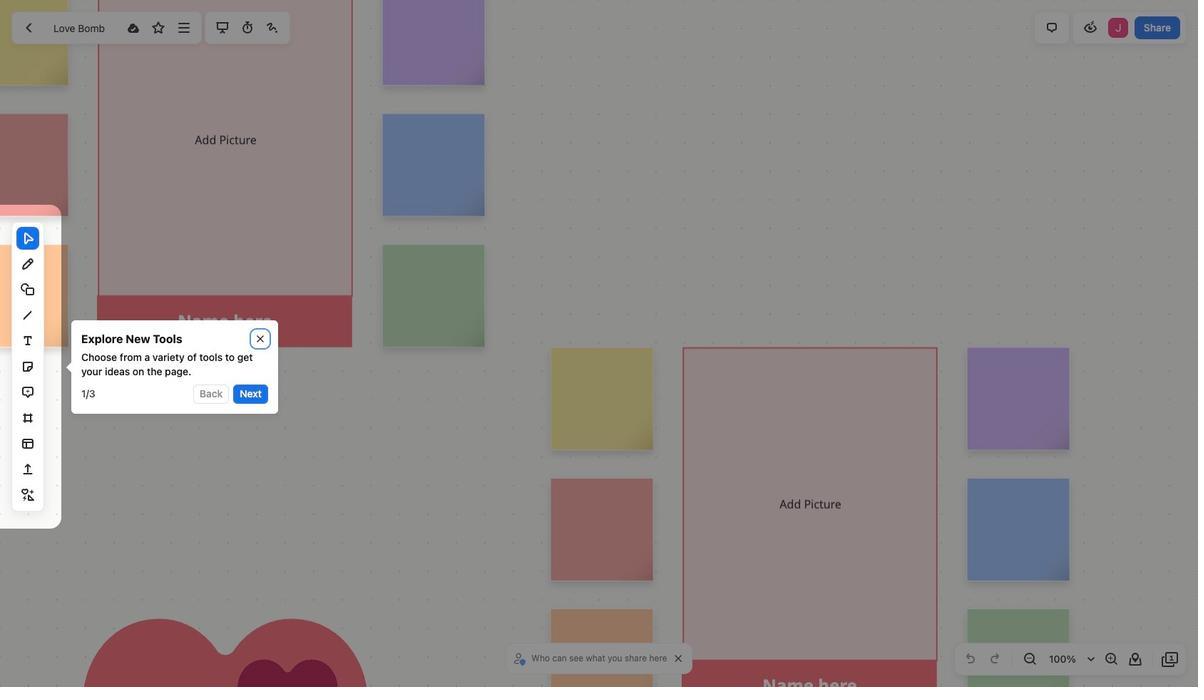 Task type: locate. For each thing, give the bounding box(es) containing it.
presentation image
[[214, 19, 231, 36]]

star this whiteboard image
[[150, 19, 167, 36]]

pages image
[[1162, 651, 1179, 668]]

close image
[[257, 335, 264, 342]]

timer image
[[239, 19, 256, 36]]

zoom out image
[[1022, 651, 1039, 668]]

list
[[1107, 16, 1130, 39]]

list item
[[1107, 16, 1130, 39]]

dashboard image
[[21, 19, 38, 36]]

tooltip
[[61, 320, 278, 413]]

zoom in image
[[1103, 651, 1120, 668]]

close image
[[676, 655, 683, 662]]



Task type: vqa. For each thing, say whether or not it's contained in the screenshot.
application
no



Task type: describe. For each thing, give the bounding box(es) containing it.
explore new tools element
[[81, 330, 182, 347]]

Document name text field
[[43, 16, 120, 39]]

laser image
[[264, 19, 281, 36]]

comment panel image
[[1044, 19, 1061, 36]]

choose from a variety of tools to get your ideas on the page. element
[[81, 350, 268, 379]]

more options image
[[175, 19, 192, 36]]



